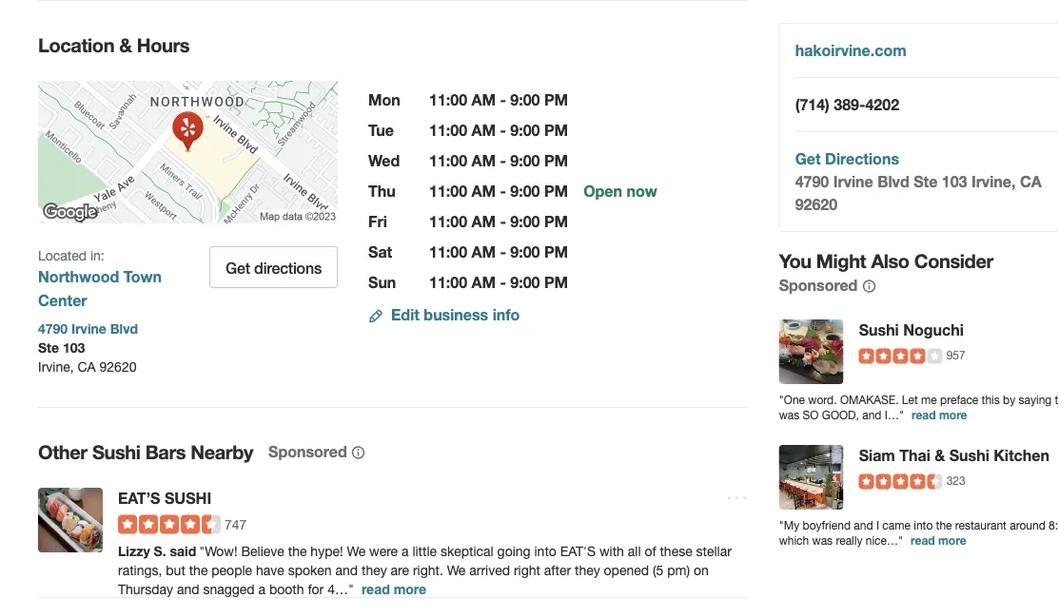 Task type: describe. For each thing, give the bounding box(es) containing it.
also
[[871, 249, 910, 272]]

going
[[497, 543, 531, 559]]

- for wed
[[500, 152, 506, 170]]

word.
[[809, 393, 837, 406]]

business
[[424, 306, 489, 324]]

hours
[[137, 33, 190, 56]]

but
[[166, 563, 185, 578]]

1 horizontal spatial a
[[402, 543, 409, 559]]

on
[[694, 563, 709, 578]]

located
[[38, 248, 87, 264]]

mon
[[368, 91, 401, 109]]

nearby
[[191, 441, 253, 464]]

11:00 am - 9:00 pm for sun
[[429, 274, 568, 292]]

get directions
[[226, 259, 322, 277]]

- for sun
[[500, 274, 506, 292]]

0 vertical spatial &
[[119, 33, 132, 56]]

pm for sat
[[544, 243, 568, 261]]

get directions 4790 irvine blvd ste 103 irvine, ca 92620
[[795, 150, 1042, 214]]

open now
[[584, 182, 658, 200]]

restaurant
[[956, 519, 1007, 532]]

sat
[[368, 243, 392, 261]]

arrived
[[470, 563, 510, 578]]

get for get directions
[[226, 259, 250, 277]]

am for tue
[[472, 121, 496, 139]]

pm for mon
[[544, 91, 568, 109]]

4790 irvine blvd link
[[38, 321, 138, 337]]

location & hours element
[[8, 0, 779, 377]]

9:00 for wed
[[511, 152, 540, 170]]

16 pencil v2 image
[[368, 309, 384, 324]]

let
[[902, 393, 918, 406]]

- for sat
[[500, 243, 506, 261]]

pm for thu
[[544, 182, 568, 200]]

directions
[[825, 150, 900, 168]]

sushi noguchi
[[859, 321, 964, 339]]

2 they from the left
[[575, 563, 600, 578]]

s.
[[154, 543, 166, 559]]

spoken
[[288, 563, 332, 578]]

9:00 for thu
[[511, 182, 540, 200]]

11:00 am - 9:00 pm for sat
[[429, 243, 568, 261]]

around
[[1010, 519, 1046, 532]]

more for noguchi
[[939, 408, 968, 422]]

0 horizontal spatial sushi
[[92, 441, 140, 464]]

other sushi bars nearby
[[38, 441, 253, 464]]

irvine inside get directions 4790 irvine blvd ste 103 irvine, ca 92620
[[834, 173, 874, 191]]

said
[[170, 543, 196, 559]]

4.5 star rating image for 323
[[859, 474, 943, 490]]

noguchi
[[904, 321, 964, 339]]

read more link for thai
[[911, 534, 967, 547]]

snagged
[[203, 582, 255, 597]]

11:00 for wed
[[429, 152, 467, 170]]

103 inside 4790 irvine blvd ste 103 irvine, ca 92620
[[63, 340, 85, 356]]

am for sun
[[472, 274, 496, 292]]

siam
[[859, 446, 896, 465]]

get directions link
[[795, 150, 900, 168]]

tue
[[368, 121, 394, 139]]

me
[[922, 393, 937, 406]]

11:00 am - 9:00 pm for wed
[[429, 152, 568, 170]]

hakoirvine.com link
[[795, 41, 907, 59]]

4…"
[[328, 582, 354, 597]]

open
[[584, 182, 623, 200]]

skeptical
[[441, 543, 494, 559]]

2 horizontal spatial sushi
[[950, 446, 990, 465]]

edit
[[391, 306, 420, 324]]

- for tue
[[500, 121, 506, 139]]

eat's sushi
[[118, 489, 211, 507]]

lizzy
[[118, 543, 150, 559]]

sushi noguchi link
[[859, 321, 964, 339]]

2 vertical spatial read more
[[362, 582, 427, 597]]

747
[[225, 517, 247, 533]]

8:4
[[1049, 519, 1059, 532]]

4.5 star rating image for 747
[[118, 515, 221, 534]]

read for noguchi
[[912, 408, 936, 422]]

(5
[[653, 563, 664, 578]]

in:
[[90, 248, 104, 264]]

opened
[[604, 563, 649, 578]]

9:00 for sat
[[511, 243, 540, 261]]

2 vertical spatial the
[[189, 563, 208, 578]]

am for mon
[[472, 91, 496, 109]]

came
[[883, 519, 911, 532]]

kitchen
[[994, 446, 1050, 465]]

hype!
[[311, 543, 343, 559]]

siam thai & sushi kitchen image
[[779, 446, 844, 510]]

sushi
[[165, 489, 211, 507]]

eat's
[[118, 489, 160, 507]]

into inside the "my boyfriend and i came into the restaurant around 8:4
[[914, 519, 933, 532]]

"wow! believe the hype! we were a little skeptical going into eat's with all of these stellar ratings, but the people have spoken and they are right. we arrived right after they opened (5 pm) on thursday and snagged a booth for 4…"
[[118, 543, 732, 597]]

pm)
[[668, 563, 690, 578]]

103 inside get directions 4790 irvine blvd ste 103 irvine, ca 92620
[[942, 173, 968, 191]]

little
[[413, 543, 437, 559]]

saying
[[1019, 393, 1052, 406]]

northwood
[[38, 268, 119, 286]]

4202
[[866, 96, 900, 114]]

"one
[[779, 393, 805, 406]]

by
[[1003, 393, 1016, 406]]

were
[[369, 543, 398, 559]]

wed
[[368, 152, 400, 170]]

read more for thai
[[911, 534, 967, 547]]

right
[[514, 563, 541, 578]]

11:00 am - 9:00 pm for thu
[[429, 182, 568, 200]]

these
[[660, 543, 693, 559]]

blvd inside get directions 4790 irvine blvd ste 103 irvine, ca 92620
[[878, 173, 910, 191]]

info
[[493, 306, 520, 324]]

(714) 389-4202
[[795, 96, 900, 114]]

am for fri
[[472, 213, 496, 231]]

am for sat
[[472, 243, 496, 261]]

read more link for noguchi
[[912, 408, 968, 422]]

"my boyfriend and i came into the restaurant around 8:4
[[779, 519, 1059, 547]]

th
[[1055, 393, 1059, 406]]

4790 inside 4790 irvine blvd ste 103 irvine, ca 92620
[[38, 321, 68, 337]]

ste inside get directions 4790 irvine blvd ste 103 irvine, ca 92620
[[914, 173, 938, 191]]

location
[[38, 33, 114, 56]]

24 more v2 image
[[726, 487, 749, 510]]

11:00 for sat
[[429, 243, 467, 261]]

ca inside 4790 irvine blvd ste 103 irvine, ca 92620
[[78, 359, 96, 375]]

for
[[308, 582, 324, 597]]

92620 inside get directions 4790 irvine blvd ste 103 irvine, ca 92620
[[795, 196, 838, 214]]

have
[[256, 563, 284, 578]]

are
[[391, 563, 409, 578]]



Task type: vqa. For each thing, say whether or not it's contained in the screenshot.
11:00 associated with Thu
yes



Task type: locate. For each thing, give the bounding box(es) containing it.
7 pm from the top
[[544, 274, 568, 292]]

more down are
[[394, 582, 427, 597]]

6 - from the top
[[500, 243, 506, 261]]

sponsored for you might also consider
[[779, 277, 858, 295]]

1 vertical spatial &
[[935, 446, 946, 465]]

read more link down restaurant
[[911, 534, 967, 547]]

5 - from the top
[[500, 213, 506, 231]]

16 info v2 image
[[351, 445, 366, 461]]

5 pm from the top
[[544, 213, 568, 231]]

read more link down are
[[362, 582, 427, 597]]

"one word. omakase. let me preface this by saying th
[[779, 393, 1059, 422]]

9:00 for fri
[[511, 213, 540, 231]]

6 11:00 from the top
[[429, 243, 467, 261]]

read more link down me
[[912, 408, 968, 422]]

1 horizontal spatial 4.5 star rating image
[[859, 474, 943, 490]]

ste up consider
[[914, 173, 938, 191]]

0 vertical spatial sponsored
[[779, 277, 858, 295]]

pm for fri
[[544, 213, 568, 231]]

2 9:00 from the top
[[511, 121, 540, 139]]

this
[[982, 393, 1000, 406]]

omakase.
[[840, 393, 899, 406]]

11:00 for thu
[[429, 182, 467, 200]]

boyfriend
[[803, 519, 851, 532]]

1 horizontal spatial blvd
[[878, 173, 910, 191]]

1 horizontal spatial sponsored
[[779, 277, 858, 295]]

0 vertical spatial and
[[854, 519, 873, 532]]

blvd down northwood town center 'link'
[[110, 321, 138, 337]]

irvine, down 4790 irvine blvd "link"
[[38, 359, 74, 375]]

more
[[939, 408, 968, 422], [939, 534, 967, 547], [394, 582, 427, 597]]

blvd inside 4790 irvine blvd ste 103 irvine, ca 92620
[[110, 321, 138, 337]]

they down eat's
[[575, 563, 600, 578]]

sponsored
[[779, 277, 858, 295], [268, 443, 347, 461]]

4 9:00 from the top
[[511, 182, 540, 200]]

11:00
[[429, 91, 467, 109], [429, 121, 467, 139], [429, 152, 467, 170], [429, 182, 467, 200], [429, 213, 467, 231], [429, 243, 467, 261], [429, 274, 467, 292]]

5 9:00 from the top
[[511, 213, 540, 231]]

0 horizontal spatial 103
[[63, 340, 85, 356]]

1 - from the top
[[500, 91, 506, 109]]

92620 inside 4790 irvine blvd ste 103 irvine, ca 92620
[[100, 359, 137, 375]]

1 vertical spatial a
[[259, 582, 266, 597]]

0 horizontal spatial irvine,
[[38, 359, 74, 375]]

ratings,
[[118, 563, 162, 578]]

0 horizontal spatial 92620
[[100, 359, 137, 375]]

4790 down get directions link
[[795, 173, 829, 191]]

9:00 for mon
[[511, 91, 540, 109]]

2 am from the top
[[472, 121, 496, 139]]

2 horizontal spatial and
[[854, 519, 873, 532]]

get directions link
[[209, 247, 338, 288]]

5 11:00 from the top
[[429, 213, 467, 231]]

1 vertical spatial the
[[288, 543, 307, 559]]

- for thu
[[500, 182, 506, 200]]

with
[[600, 543, 624, 559]]

4790
[[795, 173, 829, 191], [38, 321, 68, 337]]

1 am from the top
[[472, 91, 496, 109]]

thursday
[[118, 582, 173, 597]]

pm for sun
[[544, 274, 568, 292]]

thai
[[900, 446, 931, 465]]

4790 inside get directions 4790 irvine blvd ste 103 irvine, ca 92620
[[795, 173, 829, 191]]

0 vertical spatial 92620
[[795, 196, 838, 214]]

thu
[[368, 182, 396, 200]]

0 horizontal spatial 4.5 star rating image
[[118, 515, 221, 534]]

92620
[[795, 196, 838, 214], [100, 359, 137, 375]]

town
[[124, 268, 162, 286]]

pm for wed
[[544, 152, 568, 170]]

1 vertical spatial ca
[[78, 359, 96, 375]]

7 9:00 from the top
[[511, 274, 540, 292]]

fri
[[368, 213, 387, 231]]

4.5 star rating image down eat's sushi
[[118, 515, 221, 534]]

get for get directions 4790 irvine blvd ste 103 irvine, ca 92620
[[795, 150, 821, 168]]

read more down me
[[912, 408, 968, 422]]

0 vertical spatial the
[[936, 519, 952, 532]]

a left little
[[402, 543, 409, 559]]

103
[[942, 173, 968, 191], [63, 340, 85, 356]]

2 11:00 am - 9:00 pm from the top
[[429, 121, 568, 139]]

eat's
[[560, 543, 596, 559]]

0 vertical spatial read
[[912, 408, 936, 422]]

1 vertical spatial 4790
[[38, 321, 68, 337]]

&
[[119, 33, 132, 56], [935, 446, 946, 465]]

4 pm from the top
[[544, 182, 568, 200]]

0 horizontal spatial and
[[177, 582, 200, 597]]

1 vertical spatial sponsored
[[268, 443, 347, 461]]

siam thai & sushi kitchen
[[859, 446, 1050, 465]]

0 vertical spatial read more
[[912, 408, 968, 422]]

0 horizontal spatial ste
[[38, 340, 59, 356]]

of
[[645, 543, 656, 559]]

0 horizontal spatial blvd
[[110, 321, 138, 337]]

92620 down get directions link
[[795, 196, 838, 214]]

irvine, up consider
[[972, 173, 1016, 191]]

6 9:00 from the top
[[511, 243, 540, 261]]

4790 irvine blvd ste 103 irvine, ca 92620
[[38, 321, 138, 375]]

0 horizontal spatial 4790
[[38, 321, 68, 337]]

they down were
[[362, 563, 387, 578]]

9:00
[[511, 91, 540, 109], [511, 121, 540, 139], [511, 152, 540, 170], [511, 182, 540, 200], [511, 213, 540, 231], [511, 243, 540, 261], [511, 274, 540, 292]]

0 vertical spatial a
[[402, 543, 409, 559]]

3 am from the top
[[472, 152, 496, 170]]

location & hours
[[38, 33, 190, 56]]

read more
[[912, 408, 968, 422], [911, 534, 967, 547], [362, 582, 427, 597]]

2 vertical spatial and
[[177, 582, 200, 597]]

3 11:00 am - 9:00 pm from the top
[[429, 152, 568, 170]]

3 - from the top
[[500, 152, 506, 170]]

11:00 for fri
[[429, 213, 467, 231]]

1 vertical spatial ste
[[38, 340, 59, 356]]

into right came
[[914, 519, 933, 532]]

irvine down get directions link
[[834, 173, 874, 191]]

0 horizontal spatial into
[[534, 543, 557, 559]]

7 - from the top
[[500, 274, 506, 292]]

read for thai
[[911, 534, 935, 547]]

11:00 am - 9:00 pm for fri
[[429, 213, 568, 231]]

7 11:00 am - 9:00 pm from the top
[[429, 274, 568, 292]]

389-
[[834, 96, 866, 114]]

2 vertical spatial more
[[394, 582, 427, 597]]

3 9:00 from the top
[[511, 152, 540, 170]]

and down but at the bottom left of the page
[[177, 582, 200, 597]]

pm
[[544, 91, 568, 109], [544, 121, 568, 139], [544, 152, 568, 170], [544, 182, 568, 200], [544, 213, 568, 231], [544, 243, 568, 261], [544, 274, 568, 292]]

preface
[[941, 393, 979, 406]]

i
[[877, 519, 880, 532]]

we
[[347, 543, 366, 559], [447, 563, 466, 578]]

0 horizontal spatial ca
[[78, 359, 96, 375]]

the right but at the bottom left of the page
[[189, 563, 208, 578]]

1 vertical spatial read more
[[911, 534, 967, 547]]

1 horizontal spatial 4790
[[795, 173, 829, 191]]

sushi up 4 star rating image
[[859, 321, 899, 339]]

read more down restaurant
[[911, 534, 967, 547]]

11:00 for mon
[[429, 91, 467, 109]]

siam thai & sushi kitchen link
[[859, 446, 1050, 465]]

ca inside get directions 4790 irvine blvd ste 103 irvine, ca 92620
[[1020, 173, 1042, 191]]

more down restaurant
[[939, 534, 967, 547]]

11:00 am - 9:00 pm for mon
[[429, 91, 568, 109]]

booth
[[269, 582, 304, 597]]

0 vertical spatial into
[[914, 519, 933, 532]]

0 vertical spatial more
[[939, 408, 968, 422]]

1 vertical spatial into
[[534, 543, 557, 559]]

1 vertical spatial we
[[447, 563, 466, 578]]

sushi noguchi image
[[779, 320, 844, 385]]

1 vertical spatial read
[[911, 534, 935, 547]]

1 horizontal spatial irvine
[[834, 173, 874, 191]]

957
[[947, 348, 966, 362]]

we left were
[[347, 543, 366, 559]]

ste
[[914, 173, 938, 191], [38, 340, 59, 356]]

bars
[[145, 441, 186, 464]]

sushi up 323
[[950, 446, 990, 465]]

- for fri
[[500, 213, 506, 231]]

1 pm from the top
[[544, 91, 568, 109]]

2 horizontal spatial the
[[936, 519, 952, 532]]

eat's sushi image
[[38, 488, 103, 553]]

am for wed
[[472, 152, 496, 170]]

sponsored for other sushi bars nearby
[[268, 443, 347, 461]]

lizzy s. said
[[118, 543, 196, 559]]

1 11:00 from the top
[[429, 91, 467, 109]]

0 vertical spatial irvine,
[[972, 173, 1016, 191]]

0 vertical spatial read more link
[[912, 408, 968, 422]]

11:00 for sun
[[429, 274, 467, 292]]

4 star rating image
[[859, 349, 943, 364]]

323
[[947, 474, 966, 487]]

0 vertical spatial ca
[[1020, 173, 1042, 191]]

sponsored down might on the top of page
[[779, 277, 858, 295]]

1 vertical spatial blvd
[[110, 321, 138, 337]]

and up 4…"
[[336, 563, 358, 578]]

a down have
[[259, 582, 266, 597]]

irvine,
[[972, 173, 1016, 191], [38, 359, 74, 375]]

get
[[795, 150, 821, 168], [226, 259, 250, 277]]

& right thai
[[935, 446, 946, 465]]

2 - from the top
[[500, 121, 506, 139]]

4.5 star rating image down thai
[[859, 474, 943, 490]]

3 pm from the top
[[544, 152, 568, 170]]

103 down 4790 irvine blvd "link"
[[63, 340, 85, 356]]

4 - from the top
[[500, 182, 506, 200]]

read more down are
[[362, 582, 427, 597]]

stellar
[[696, 543, 732, 559]]

1 9:00 from the top
[[511, 91, 540, 109]]

get inside get directions 4790 irvine blvd ste 103 irvine, ca 92620
[[795, 150, 821, 168]]

9:00 for tue
[[511, 121, 540, 139]]

they
[[362, 563, 387, 578], [575, 563, 600, 578]]

directions
[[254, 259, 322, 277]]

11:00 am - 9:00 pm
[[429, 91, 568, 109], [429, 121, 568, 139], [429, 152, 568, 170], [429, 182, 568, 200], [429, 213, 568, 231], [429, 243, 568, 261], [429, 274, 568, 292]]

0 horizontal spatial they
[[362, 563, 387, 578]]

map image
[[38, 81, 338, 224]]

1 horizontal spatial 103
[[942, 173, 968, 191]]

"my
[[779, 519, 800, 532]]

0 horizontal spatial get
[[226, 259, 250, 277]]

irvine down "center"
[[71, 321, 106, 337]]

1 vertical spatial and
[[336, 563, 358, 578]]

edit business info
[[391, 306, 520, 324]]

1 vertical spatial 103
[[63, 340, 85, 356]]

0 vertical spatial we
[[347, 543, 366, 559]]

more for thai
[[939, 534, 967, 547]]

center
[[38, 291, 87, 309]]

0 vertical spatial 4790
[[795, 173, 829, 191]]

right.
[[413, 563, 443, 578]]

0 vertical spatial get
[[795, 150, 821, 168]]

sushi left bars
[[92, 441, 140, 464]]

and inside the "my boyfriend and i came into the restaurant around 8:4
[[854, 519, 873, 532]]

the up the spoken at the bottom
[[288, 543, 307, 559]]

0 vertical spatial 103
[[942, 173, 968, 191]]

irvine, inside 4790 irvine blvd ste 103 irvine, ca 92620
[[38, 359, 74, 375]]

you
[[779, 249, 812, 272]]

4790 down "center"
[[38, 321, 68, 337]]

4 am from the top
[[472, 182, 496, 200]]

1 horizontal spatial the
[[288, 543, 307, 559]]

1 horizontal spatial sushi
[[859, 321, 899, 339]]

2 vertical spatial read
[[362, 582, 390, 597]]

0 horizontal spatial sponsored
[[268, 443, 347, 461]]

- for mon
[[500, 91, 506, 109]]

read more for noguchi
[[912, 408, 968, 422]]

3 11:00 from the top
[[429, 152, 467, 170]]

1 horizontal spatial they
[[575, 563, 600, 578]]

5 11:00 am - 9:00 pm from the top
[[429, 213, 568, 231]]

ca
[[1020, 173, 1042, 191], [78, 359, 96, 375]]

2 vertical spatial read more link
[[362, 582, 427, 597]]

92620 down 4790 irvine blvd "link"
[[100, 359, 137, 375]]

1 11:00 am - 9:00 pm from the top
[[429, 91, 568, 109]]

1 horizontal spatial we
[[447, 563, 466, 578]]

0 horizontal spatial &
[[119, 33, 132, 56]]

you might also consider
[[779, 249, 994, 272]]

the left restaurant
[[936, 519, 952, 532]]

0 vertical spatial blvd
[[878, 173, 910, 191]]

4 11:00 from the top
[[429, 182, 467, 200]]

edit business info button
[[368, 306, 520, 324]]

ste inside 4790 irvine blvd ste 103 irvine, ca 92620
[[38, 340, 59, 356]]

4 11:00 am - 9:00 pm from the top
[[429, 182, 568, 200]]

sun
[[368, 274, 396, 292]]

2 pm from the top
[[544, 121, 568, 139]]

get inside location & hours element
[[226, 259, 250, 277]]

0 vertical spatial ste
[[914, 173, 938, 191]]

we down "skeptical"
[[447, 563, 466, 578]]

other
[[38, 441, 87, 464]]

1 horizontal spatial 92620
[[795, 196, 838, 214]]

1 horizontal spatial irvine,
[[972, 173, 1016, 191]]

and left "i"
[[854, 519, 873, 532]]

6 pm from the top
[[544, 243, 568, 261]]

7 11:00 from the top
[[429, 274, 467, 292]]

0 vertical spatial 4.5 star rating image
[[859, 474, 943, 490]]

1 horizontal spatial &
[[935, 446, 946, 465]]

after
[[544, 563, 571, 578]]

1 vertical spatial read more link
[[911, 534, 967, 547]]

into up after
[[534, 543, 557, 559]]

4.5 star rating image
[[859, 474, 943, 490], [118, 515, 221, 534]]

pm for tue
[[544, 121, 568, 139]]

located in: northwood town center
[[38, 248, 162, 309]]

1 vertical spatial irvine,
[[38, 359, 74, 375]]

1 vertical spatial 4.5 star rating image
[[118, 515, 221, 534]]

0 horizontal spatial irvine
[[71, 321, 106, 337]]

irvine, inside get directions 4790 irvine blvd ste 103 irvine, ca 92620
[[972, 173, 1016, 191]]

7 am from the top
[[472, 274, 496, 292]]

1 horizontal spatial ste
[[914, 173, 938, 191]]

2 11:00 from the top
[[429, 121, 467, 139]]

1 vertical spatial 92620
[[100, 359, 137, 375]]

0 horizontal spatial a
[[259, 582, 266, 597]]

6 am from the top
[[472, 243, 496, 261]]

103 up consider
[[942, 173, 968, 191]]

1 vertical spatial get
[[226, 259, 250, 277]]

1 horizontal spatial ca
[[1020, 173, 1042, 191]]

ste down 4790 irvine blvd "link"
[[38, 340, 59, 356]]

1 vertical spatial more
[[939, 534, 967, 547]]

1 they from the left
[[362, 563, 387, 578]]

now
[[627, 182, 658, 200]]

sponsored left 16 info v2 image
[[268, 443, 347, 461]]

the inside the "my boyfriend and i came into the restaurant around 8:4
[[936, 519, 952, 532]]

1 vertical spatial irvine
[[71, 321, 106, 337]]

6 11:00 am - 9:00 pm from the top
[[429, 243, 568, 261]]

believe
[[241, 543, 284, 559]]

0 vertical spatial irvine
[[834, 173, 874, 191]]

more down preface
[[939, 408, 968, 422]]

1 horizontal spatial and
[[336, 563, 358, 578]]

blvd down directions
[[878, 173, 910, 191]]

11:00 am - 9:00 pm for tue
[[429, 121, 568, 139]]

consider
[[915, 249, 994, 272]]

(714)
[[795, 96, 830, 114]]

0 horizontal spatial the
[[189, 563, 208, 578]]

11:00 for tue
[[429, 121, 467, 139]]

1 horizontal spatial get
[[795, 150, 821, 168]]

all
[[628, 543, 641, 559]]

into inside "wow! believe the hype! we were a little skeptical going into eat's with all of these stellar ratings, but the people have spoken and they are right. we arrived right after they opened (5 pm) on thursday and snagged a booth for 4…"
[[534, 543, 557, 559]]

9:00 for sun
[[511, 274, 540, 292]]

irvine inside 4790 irvine blvd ste 103 irvine, ca 92620
[[71, 321, 106, 337]]

0 horizontal spatial we
[[347, 543, 366, 559]]

& left the hours
[[119, 33, 132, 56]]

1 horizontal spatial into
[[914, 519, 933, 532]]

am
[[472, 91, 496, 109], [472, 121, 496, 139], [472, 152, 496, 170], [472, 182, 496, 200], [472, 213, 496, 231], [472, 243, 496, 261], [472, 274, 496, 292]]

people
[[212, 563, 252, 578]]

5 am from the top
[[472, 213, 496, 231]]

16 info v2 image
[[862, 279, 877, 294]]

am for thu
[[472, 182, 496, 200]]

and
[[854, 519, 873, 532], [336, 563, 358, 578], [177, 582, 200, 597]]



